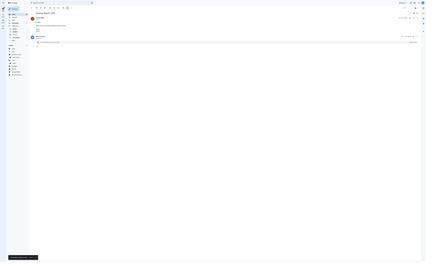 Task type: locate. For each thing, give the bounding box(es) containing it.
jeremy down please at the top left of page
[[40, 34, 44, 35]]

to
[[40, 21, 41, 23], [40, 42, 41, 43]]

28 up 19
[[29, 15, 30, 17]]

to for to
[[40, 21, 41, 23]]

me
[[47, 28, 49, 29]]

jeremy down mateo
[[41, 42, 45, 43]]

jeremy
[[40, 19, 45, 21], [40, 34, 44, 35], [41, 42, 45, 43]]

leaf link
[[13, 66, 16, 68]]

1 vertical spatial 1
[[30, 35, 30, 36]]

jeremy up hi mateo,
[[40, 19, 45, 21]]

19
[[29, 25, 30, 26]]

gems
[[14, 70, 18, 71]]

0 vertical spatial 28
[[4, 8, 5, 9]]

mateo roberts
[[40, 40, 50, 41]]

0 vertical spatial jeremy
[[40, 19, 45, 21]]

to up hi
[[40, 21, 41, 23]]

0 vertical spatial to
[[40, 21, 41, 23]]

28 link
[[1, 8, 6, 11]]

main menu image
[[2, 2, 5, 4]]

0 horizontal spatial 28
[[4, 8, 5, 9]]

work
[[14, 63, 17, 65]]

alert
[[3, 5, 426, 6]]

0 vertical spatial heading
[[0, 18, 7, 20]]

mail navigation
[[0, 6, 7, 262]]

mail heading
[[0, 11, 7, 13]]

heading up 'spaces'
[[0, 18, 7, 20]]

promotions link
[[14, 41, 22, 43]]

1 vertical spatial 28
[[29, 15, 30, 17]]

labels heading
[[9, 49, 29, 52]]

scheduled link
[[13, 25, 21, 27]]

2 1 from the top
[[30, 35, 30, 36]]

the
[[50, 28, 51, 29]]

categories link
[[13, 28, 20, 30]]

please send me the expense report by tomorrow morning.
[[40, 28, 74, 29]]

2 to from the top
[[40, 42, 41, 43]]

list
[[33, 17, 426, 55]]

1 vertical spatial to
[[40, 42, 41, 43]]

to jeremy
[[40, 42, 45, 43]]

mateo
[[40, 40, 44, 41]]

Search in emails search field
[[33, 1, 105, 6]]

mateo,
[[41, 24, 45, 25]]

heading down spaces heading
[[0, 31, 7, 32]]

0 vertical spatial 1
[[30, 31, 30, 33]]

1 to from the top
[[40, 21, 41, 23]]

social
[[14, 31, 18, 33]]

heading
[[0, 18, 7, 20], [0, 31, 7, 32]]

1 vertical spatial jeremy
[[40, 34, 44, 35]]

add to tasks image
[[64, 8, 66, 10]]

1 down 19
[[30, 31, 30, 33]]

mail
[[2, 11, 5, 13]]

1 heading from the top
[[0, 18, 7, 20]]

more button
[[8, 43, 31, 47]]

1 horizontal spatial 28
[[29, 15, 30, 17]]

28
[[4, 8, 5, 9], [29, 15, 30, 17]]

morning.
[[68, 28, 74, 29]]

28 up mail
[[4, 8, 5, 9]]

1 up 2
[[30, 35, 30, 36]]

sent
[[13, 22, 16, 23]]

28 inside mail navigation
[[4, 8, 5, 9]]

hi
[[40, 24, 41, 25]]

1 vertical spatial heading
[[0, 31, 7, 32]]

tomorrow
[[63, 28, 68, 29]]

snooze image
[[59, 8, 61, 10]]

to down mateo
[[40, 42, 41, 43]]

jeremy for jeremy miller
[[40, 19, 45, 21]]

search in emails image
[[33, 1, 37, 5]]

1 for social
[[30, 31, 30, 33]]

1
[[30, 31, 30, 33], [30, 35, 30, 36]]

expense report
[[40, 13, 56, 16]]

work emails link
[[14, 63, 22, 65]]

gmail image
[[9, 1, 20, 5]]

work emails
[[14, 63, 22, 65]]

1 1 from the top
[[30, 31, 30, 33]]

back to inbox image
[[34, 8, 36, 10]]

please
[[40, 28, 44, 29]]

spaces
[[1, 24, 5, 26]]



Task type: describe. For each thing, give the bounding box(es) containing it.
leaf
[[13, 66, 16, 68]]

inbox
[[13, 15, 17, 17]]

meetings
[[13, 73, 19, 74]]

laughter dazzle
[[13, 60, 24, 62]]

list containing jeremy miller
[[33, 17, 426, 55]]

snoozed link
[[13, 18, 19, 20]]

hello link
[[13, 53, 17, 55]]

jeremy for jeremy
[[40, 34, 44, 35]]

sent link
[[13, 22, 16, 23]]

updates
[[14, 35, 20, 36]]

inbox link
[[13, 15, 17, 17]]

report spam image
[[44, 8, 46, 10]]

forums
[[14, 38, 19, 39]]

social link
[[14, 31, 18, 33]]

hello
[[13, 53, 17, 55]]

labels
[[9, 49, 14, 52]]

gems link
[[14, 70, 18, 71]]

show details image
[[46, 42, 47, 43]]

more
[[13, 44, 17, 46]]

send
[[44, 28, 47, 29]]

1 for updates
[[30, 35, 30, 36]]

move to image
[[70, 8, 72, 10]]

hiya
[[13, 57, 16, 58]]

by
[[61, 28, 62, 29]]

spaces heading
[[0, 24, 7, 26]]

laughter dazzle link
[[13, 60, 24, 62]]

archive image
[[40, 8, 42, 10]]

meetings link
[[13, 73, 19, 74]]

Search in emails text field
[[37, 2, 95, 4]]

report
[[49, 13, 56, 16]]

snoozed
[[13, 18, 19, 20]]

updates link
[[14, 35, 20, 36]]

forums link
[[14, 38, 19, 39]]

compose button
[[8, 7, 22, 13]]

compose
[[13, 9, 20, 11]]

expense
[[40, 13, 48, 16]]

miller
[[45, 19, 49, 21]]

roberts
[[45, 40, 50, 41]]

hi mateo,
[[40, 24, 46, 25]]

jeremy miller
[[40, 19, 49, 21]]

promotions
[[14, 41, 22, 43]]

hiya link
[[13, 57, 16, 58]]

2
[[30, 41, 30, 43]]

categories
[[13, 28, 20, 30]]

2 vertical spatial jeremy
[[41, 42, 45, 43]]

to for to jeremy
[[40, 42, 41, 43]]

expense
[[52, 28, 57, 29]]

2 heading from the top
[[0, 31, 7, 32]]

delete image
[[49, 8, 51, 10]]

scheduled
[[13, 25, 21, 27]]

laughter
[[13, 60, 19, 62]]

emails
[[18, 63, 22, 65]]

dazzle
[[19, 60, 24, 62]]

report
[[57, 28, 60, 29]]



Task type: vqa. For each thing, say whether or not it's contained in the screenshot.
28 'link'
yes



